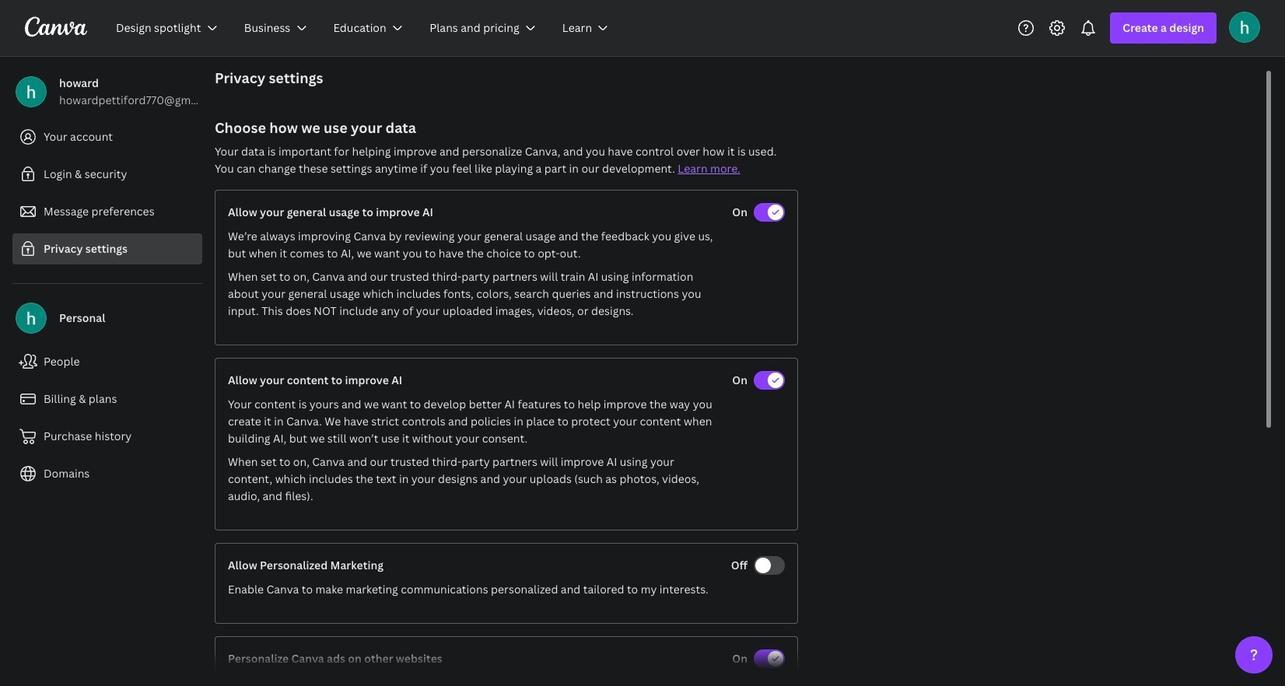 Task type: vqa. For each thing, say whether or not it's contained in the screenshot.
'Show pages' image
no



Task type: describe. For each thing, give the bounding box(es) containing it.
top level navigation element
[[106, 12, 625, 44]]

howard image
[[1229, 11, 1260, 42]]



